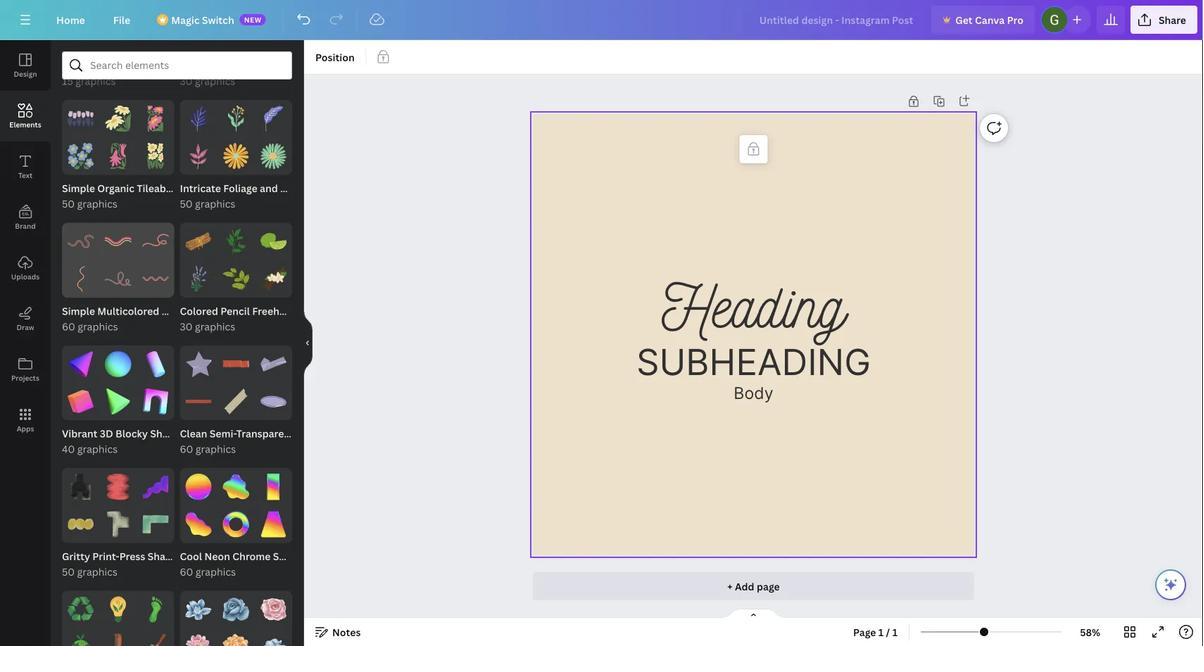 Task type: vqa. For each thing, say whether or not it's contained in the screenshot.


Task type: locate. For each thing, give the bounding box(es) containing it.
neon
[[204, 550, 230, 563]]

simple organic tileable flowers button
[[62, 181, 214, 196]]

layered
[[162, 304, 200, 318]]

design
[[14, 69, 37, 79]]

lines
[[203, 304, 228, 318]]

0 vertical spatial watercolor individual pink flower image
[[260, 597, 287, 623]]

text button
[[0, 142, 51, 192]]

and
[[260, 182, 278, 195]]

vibrant 3d blocky shapes button
[[62, 426, 185, 442]]

semi-transparent clear red tape image
[[223, 351, 249, 377]]

0 vertical spatial 30
[[180, 74, 193, 88]]

1 horizontal spatial watercolor individual pink flower image
[[260, 597, 287, 623]]

0 vertical spatial simple
[[62, 182, 95, 195]]

semi-transparent red tape image
[[186, 389, 212, 415]]

vibrant blocky 3d shape gradient sphere image
[[105, 351, 131, 377]]

position
[[315, 50, 355, 64]]

Search elements search field
[[90, 52, 264, 79]]

chrome
[[233, 550, 271, 563]]

60 inside cool neon chrome shapes 60 graphics
[[180, 565, 193, 579]]

60 for simple multicolored layered lines 60 graphics
[[62, 320, 75, 333]]

textured detailed eco friendly recycle symbol image
[[68, 597, 94, 623]]

watercolor individual pink flower image
[[260, 597, 287, 623], [186, 634, 212, 646]]

page 1 / 1
[[853, 626, 898, 639]]

watercolor individual pink flower image up watercolor individual blue filler flower image
[[260, 597, 287, 623]]

watercolor individual pink flower image down watercolor individual blue flower image
[[186, 634, 212, 646]]

+ add page
[[727, 580, 780, 593]]

50 for simple organic tileable flowers 50 graphics
[[62, 197, 75, 210]]

1 1 from the left
[[879, 626, 884, 639]]

text
[[18, 170, 32, 180]]

gritty print press clean repeating shape 04 image
[[105, 474, 131, 500]]

1 vertical spatial 30
[[180, 320, 193, 333]]

notes button
[[310, 621, 366, 644]]

0 vertical spatial 60
[[62, 320, 75, 333]]

print-
[[92, 550, 119, 563]]

main menu bar
[[0, 0, 1203, 40]]

simple organic tileable cute blue flowers image
[[68, 143, 94, 169]]

canva assistant image
[[1162, 577, 1179, 594]]

graphics down organic
[[77, 197, 118, 210]]

canva
[[975, 13, 1005, 26]]

brand button
[[0, 192, 51, 243]]

simple left multicolored
[[62, 304, 95, 318]]

simple inside simple multicolored layered lines 60 graphics
[[62, 304, 95, 318]]

teal and orange floral intricate abstract foliage image
[[260, 143, 287, 169]]

30 up blue and indigo leaves intricate abstract foliage image
[[180, 74, 193, 88]]

blue and indigo leaves intricate abstract foliage image
[[186, 106, 212, 132]]

simple multicolored layered lines image down simple organic tileable flowers 50 graphics
[[105, 228, 131, 255]]

graphics down 3d
[[77, 443, 118, 456]]

graphics
[[75, 74, 116, 88], [195, 74, 235, 88], [77, 197, 118, 210], [195, 197, 235, 210], [78, 320, 118, 333], [195, 320, 235, 333], [77, 443, 118, 456], [196, 443, 236, 456], [77, 565, 118, 579], [196, 565, 236, 579]]

tileable
[[137, 182, 175, 195]]

graphics down neon
[[196, 565, 236, 579]]

shapes inside cool neon chrome shapes 60 graphics
[[273, 550, 308, 563]]

graphics down lines
[[195, 320, 235, 333]]

1 vertical spatial watercolor individual pink flower image
[[186, 634, 212, 646]]

vibrant blocky 3d shape gradient cone image
[[68, 351, 94, 377]]

show pages image
[[720, 608, 787, 620]]

share button
[[1131, 6, 1198, 34]]

1 vertical spatial 30 graphics
[[180, 320, 235, 333]]

add
[[735, 580, 754, 593]]

1 left /
[[879, 626, 884, 639]]

indigo leaf intricate abstract foliage image
[[260, 106, 287, 132]]

vibrant 3d blocky shapes 40 graphics
[[62, 427, 185, 456]]

hide image
[[303, 309, 313, 377]]

50 inside gritty print-press shapes 50 graphics
[[62, 565, 75, 579]]

30 down layered
[[180, 320, 193, 333]]

intricate
[[180, 182, 221, 195]]

1 horizontal spatial 1
[[893, 626, 898, 639]]

cool neon chrome blob shape image
[[223, 474, 249, 500]]

orange and yellow floral intricate abstract foliage image
[[223, 143, 249, 169]]

30 graphics down lines
[[180, 320, 235, 333]]

gritty print press clean polygonal shape 02 image
[[105, 511, 131, 537]]

simple multicolored layered lines 60 graphics
[[62, 304, 228, 333]]

simple down simple organic tileable cute blue flowers icon
[[62, 182, 95, 195]]

shapes right abstract
[[324, 182, 359, 195]]

colored pencil freehand wood sage image
[[260, 228, 287, 255]]

apps button
[[0, 395, 51, 446]]

simple multicolored layered lines image right uploads
[[68, 266, 94, 292]]

semi-transparent silver star sticker image
[[186, 351, 212, 377]]

1 vertical spatial simple multicolored layered lines image
[[68, 266, 94, 292]]

simple multicolored layered lines image up multicolored
[[105, 266, 131, 292]]

shapes down vibrant blocky 3d shape gradient archway icon
[[150, 427, 185, 440]]

graphics inside cool neon chrome shapes 60 graphics
[[196, 565, 236, 579]]

shapes right press
[[148, 550, 182, 563]]

2 vertical spatial 60
[[180, 565, 193, 579]]

brand
[[15, 221, 36, 231]]

page
[[853, 626, 876, 639]]

graphics down multicolored
[[78, 320, 118, 333]]

simple multicolored layered lines image
[[68, 228, 94, 255], [142, 228, 169, 255], [105, 266, 131, 292], [142, 266, 169, 292]]

get canva pro
[[956, 13, 1024, 26]]

cool neon chrome shapes 60 graphics
[[180, 550, 308, 579]]

60 up vibrant blocky 3d shape gradient cone image
[[62, 320, 75, 333]]

60 down "cool"
[[180, 565, 193, 579]]

graphics down intricate
[[195, 197, 235, 210]]

watercolor individual blue flower image
[[186, 597, 212, 623]]

30 graphics up blue and indigo leaves intricate abstract foliage image
[[180, 74, 235, 88]]

50 right the brand button
[[62, 197, 75, 210]]

60 up cool neon chrome circle shape icon
[[180, 443, 193, 456]]

60
[[62, 320, 75, 333], [180, 443, 193, 456], [180, 565, 193, 579]]

1
[[879, 626, 884, 639], [893, 626, 898, 639]]

organic
[[97, 182, 135, 195]]

notes
[[332, 626, 361, 639]]

gritty print press distressed repeating shape 03 image
[[68, 511, 94, 537]]

2 simple from the top
[[62, 304, 95, 318]]

0 vertical spatial simple multicolored layered lines image
[[105, 228, 131, 255]]

graphics down print-
[[77, 565, 118, 579]]

50 inside simple organic tileable flowers 50 graphics
[[62, 197, 75, 210]]

side panel tab list
[[0, 40, 51, 446]]

press
[[119, 550, 145, 563]]

textured detailed eco friendly plant shovel image
[[142, 634, 169, 646]]

cool neon chrome circle shape image
[[186, 474, 212, 500]]

simple multicolored layered lines image
[[105, 228, 131, 255], [68, 266, 94, 292]]

simple
[[62, 182, 95, 195], [62, 304, 95, 318]]

gritty
[[62, 550, 90, 563]]

simple organic tileable lilac tulips image
[[68, 106, 94, 132]]

40
[[62, 443, 75, 456]]

home link
[[45, 6, 96, 34]]

vibrant
[[62, 427, 97, 440]]

simple organic tileable pink flower pair image
[[105, 143, 131, 169]]

gritty print press distressed polygonal shape 02 image
[[68, 474, 94, 500]]

semi-transparent purple oval sticker image
[[260, 389, 287, 415]]

shapes
[[324, 182, 359, 195], [150, 427, 185, 440], [148, 550, 182, 563], [273, 550, 308, 563]]

1 horizontal spatial simple multicolored layered lines image
[[105, 228, 131, 255]]

50 down gritty
[[62, 565, 75, 579]]

simple inside simple organic tileable flowers 50 graphics
[[62, 182, 95, 195]]

graphics inside vibrant 3d blocky shapes 40 graphics
[[77, 443, 118, 456]]

0 vertical spatial 30 graphics
[[180, 74, 235, 88]]

1 vertical spatial 60
[[180, 443, 193, 456]]

0 horizontal spatial simple multicolored layered lines image
[[68, 266, 94, 292]]

30
[[180, 74, 193, 88], [180, 320, 193, 333]]

1 simple from the top
[[62, 182, 95, 195]]

shapes down cool neon chrome abstract shape image
[[273, 550, 308, 563]]

50
[[62, 197, 75, 210], [180, 197, 193, 210], [62, 565, 75, 579]]

1 vertical spatial simple
[[62, 304, 95, 318]]

apps
[[17, 424, 34, 433]]

30 graphics
[[180, 74, 235, 88], [180, 320, 235, 333]]

draw
[[16, 322, 34, 332]]

cool neon chrome circle donut shape image
[[223, 511, 249, 537]]

15
[[62, 74, 73, 88]]

cool neon chrome shapes button
[[180, 549, 308, 564]]

1 right /
[[893, 626, 898, 639]]

0 horizontal spatial watercolor individual pink flower image
[[186, 634, 212, 646]]

0 horizontal spatial 1
[[879, 626, 884, 639]]

new
[[244, 15, 262, 24]]

shapes inside vibrant 3d blocky shapes 40 graphics
[[150, 427, 185, 440]]

colored pencil freehand almonds image
[[223, 266, 249, 292]]

magic switch
[[171, 13, 234, 26]]

shapes inside gritty print-press shapes 50 graphics
[[148, 550, 182, 563]]

50 down flowers
[[180, 197, 193, 210]]

60 inside simple multicolored layered lines 60 graphics
[[62, 320, 75, 333]]

50 for gritty print-press shapes 50 graphics
[[62, 565, 75, 579]]

2 30 graphics from the top
[[180, 320, 235, 333]]

gritty print press clean polygonal shape 05 image
[[142, 511, 169, 537]]

home
[[56, 13, 85, 26]]

colored pencil freehand lilies image
[[186, 266, 212, 292]]



Task type: describe. For each thing, give the bounding box(es) containing it.
uploads button
[[0, 243, 51, 294]]

subheading
[[636, 341, 871, 384]]

file
[[113, 13, 130, 26]]

heading
[[662, 266, 846, 341]]

share
[[1159, 13, 1186, 26]]

graphics inside gritty print-press shapes 50 graphics
[[77, 565, 118, 579]]

watercolor individual blue flower image
[[223, 597, 249, 623]]

58% button
[[1067, 621, 1113, 644]]

elements button
[[0, 91, 51, 142]]

file button
[[102, 6, 142, 34]]

shapes inside intricate foliage and abstract shapes 50 graphics
[[324, 182, 359, 195]]

shapes for gritty print-press shapes 50 graphics
[[148, 550, 182, 563]]

simple multicolored layered lines image right the side panel tab list
[[68, 228, 94, 255]]

get
[[956, 13, 973, 26]]

simple organic tileable cute cream flower arrangement image
[[142, 143, 169, 169]]

intricate foliage and abstract shapes button
[[180, 181, 359, 196]]

magic
[[171, 13, 200, 26]]

simple multicolored layered lines button
[[62, 303, 228, 319]]

3d
[[100, 427, 113, 440]]

colored pencil freehand bergamot image
[[223, 228, 249, 255]]

vibrant blocky 3d shape gradient archway image
[[142, 389, 169, 415]]

simple multicolored layered lines image up simple multicolored layered lines button on the left top
[[142, 266, 169, 292]]

flowers
[[177, 182, 214, 195]]

1 30 from the top
[[180, 74, 193, 88]]

2 1 from the left
[[893, 626, 898, 639]]

draw button
[[0, 294, 51, 344]]

body
[[734, 384, 774, 403]]

intricate foliage and abstract shapes 50 graphics
[[180, 182, 359, 210]]

+
[[727, 580, 733, 593]]

+ add page button
[[533, 572, 974, 601]]

graphics inside simple organic tileable flowers 50 graphics
[[77, 197, 118, 210]]

graphics right 15
[[75, 74, 116, 88]]

get canva pro button
[[932, 6, 1035, 34]]

15 graphics
[[62, 74, 116, 88]]

simple for 50
[[62, 182, 95, 195]]

abstract
[[280, 182, 322, 195]]

cool neon chrome blob shape image
[[186, 511, 212, 537]]

magenta leaves intricate abstract foliage image
[[186, 143, 212, 169]]

gritty print-press shapes 50 graphics
[[62, 550, 182, 579]]

textured detailed eco friendly wooden comb image
[[105, 634, 131, 646]]

gritty print-press shapes button
[[62, 549, 182, 564]]

textured detailed eco friendly eco bulb symbol image
[[105, 597, 131, 623]]

58%
[[1080, 626, 1100, 639]]

semi-transparent clear tape image
[[260, 351, 287, 377]]

2 30 from the top
[[180, 320, 193, 333]]

vibrant blocky 3d shape gradient cube image
[[68, 389, 94, 415]]

simple for 60
[[62, 304, 95, 318]]

/
[[886, 626, 890, 639]]

uploads
[[11, 272, 40, 281]]

page
[[757, 580, 780, 593]]

elements
[[9, 120, 41, 129]]

switch
[[202, 13, 234, 26]]

gritty print press clean wobbly shape 02 image
[[142, 474, 169, 500]]

Design title text field
[[748, 6, 926, 34]]

semi-transparent grid patterned tape image
[[223, 389, 249, 415]]

60 graphics
[[180, 443, 236, 456]]

colored pencil freehand cacao image
[[260, 266, 287, 292]]

50 inside intricate foliage and abstract shapes 50 graphics
[[180, 197, 193, 210]]

watercolor individual orange flower image
[[223, 634, 249, 646]]

graphics inside intricate foliage and abstract shapes 50 graphics
[[195, 197, 235, 210]]

1 30 graphics from the top
[[180, 74, 235, 88]]

foliage
[[223, 182, 257, 195]]

vibrant blocky 3d shape textured cone image
[[105, 389, 131, 415]]

textured detailed eco friendly foot symbol image
[[142, 597, 169, 623]]

simple organic tileable pink flower trio image
[[142, 106, 169, 132]]

position button
[[310, 46, 360, 68]]

projects button
[[0, 344, 51, 395]]

shapes for cool neon chrome shapes 60 graphics
[[273, 550, 308, 563]]

graphics up blue and indigo leaves intricate abstract foliage image
[[195, 74, 235, 88]]

60 for cool neon chrome shapes 60 graphics
[[180, 565, 193, 579]]

graphics inside simple multicolored layered lines 60 graphics
[[78, 320, 118, 333]]

cool
[[180, 550, 202, 563]]

vibrant blocky 3d shape gradient cylinder image
[[142, 351, 169, 377]]

graphics up cool neon chrome circle shape icon
[[196, 443, 236, 456]]

blocky
[[115, 427, 148, 440]]

simple organic tileable flowers 50 graphics
[[62, 182, 214, 210]]

colored pencil freehand cinnamon image
[[186, 228, 212, 255]]

watercolor individual blue filler flower image
[[260, 634, 287, 646]]

projects
[[11, 373, 39, 383]]

cool neon chrome rectangle shape image
[[260, 474, 287, 500]]

design button
[[0, 40, 51, 91]]

simple organic tileable cute cream flowers image
[[105, 106, 131, 132]]

textured detailed eco friendly earth symbol image
[[68, 634, 94, 646]]

heading subheading body
[[636, 266, 871, 403]]

multicolored
[[97, 304, 159, 318]]

simple multicolored layered lines image left colored pencil freehand cinnamon 'icon'
[[142, 228, 169, 255]]

shapes for vibrant 3d blocky shapes 40 graphics
[[150, 427, 185, 440]]

pro
[[1007, 13, 1024, 26]]

cool neon chrome abstract shape image
[[260, 511, 287, 537]]

orange blossoms intricate abstract foliage image
[[223, 106, 249, 132]]



